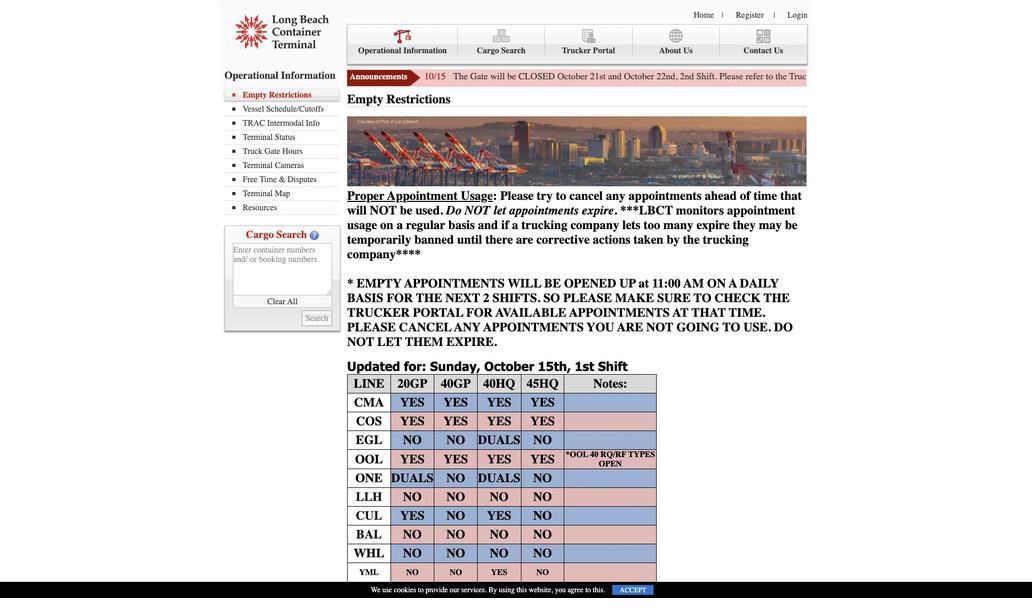 Task type: vqa. For each thing, say whether or not it's contained in the screenshot.


Task type: locate. For each thing, give the bounding box(es) containing it.
expire inside the . ***lbct monitors appointment usage on a regular basis and if a trucking company lets too many expire they may be temporarily banned until there are corrective actions taken by the trucking company****
[[697, 218, 730, 232]]

trucking
[[522, 218, 568, 232], [703, 232, 749, 247]]

be inside ": please try to cancel any appointments ahead of time that will not be used."
[[400, 203, 413, 218]]

will
[[490, 71, 505, 82], [347, 203, 367, 218]]

1 vertical spatial information
[[281, 69, 336, 81]]

2 vertical spatial terminal
[[243, 189, 273, 198]]

usage
[[461, 188, 493, 203]]

will down cargo search link
[[490, 71, 505, 82]]

for right basis
[[387, 291, 413, 305]]

be left closed
[[507, 71, 516, 82]]

1 vertical spatial menu bar
[[225, 89, 345, 215]]

0 horizontal spatial cargo search
[[246, 229, 307, 241]]

1 a from the left
[[397, 218, 403, 232]]

will left on
[[347, 203, 367, 218]]

home link
[[694, 10, 714, 20]]

this.
[[593, 586, 605, 595]]

egl
[[356, 433, 382, 448]]

1 horizontal spatial us
[[774, 46, 784, 55]]

0 horizontal spatial please
[[347, 320, 396, 335]]

yes
[[400, 395, 425, 410], [444, 395, 468, 410], [487, 395, 512, 410], [531, 395, 555, 410], [400, 414, 425, 429], [444, 414, 468, 429], [487, 414, 512, 429], [531, 414, 555, 429], [400, 452, 425, 467], [444, 452, 468, 467], [487, 452, 512, 467], [531, 452, 555, 467], [400, 509, 425, 523], [487, 509, 512, 523], [491, 568, 508, 577]]

web
[[859, 71, 875, 82]]

terminal down trac
[[243, 133, 273, 142]]

terminal
[[243, 133, 273, 142], [243, 161, 273, 170], [243, 189, 273, 198]]

0 vertical spatial search
[[501, 46, 526, 55]]

empty inside empty restrictions vessel schedule/cutoffs trac intermodal info terminal status truck gate hours terminal cameras free time & disputes terminal map resources
[[243, 90, 267, 100]]

menu bar
[[347, 24, 808, 64], [225, 89, 345, 215]]

​no
[[533, 490, 552, 505], [447, 509, 465, 523], [533, 509, 552, 523], [403, 546, 422, 561], [447, 546, 465, 561], [490, 546, 509, 561], [533, 546, 552, 561], [406, 568, 419, 577], [450, 568, 462, 577], [537, 568, 549, 577]]

2 for from the left
[[984, 71, 995, 82]]

and left if
[[478, 218, 498, 232]]

appointments inside ": please try to cancel any appointments ahead of time that will not be used."
[[629, 188, 702, 203]]

1 horizontal spatial the
[[776, 71, 787, 82]]

we use cookies to provide our services. by using this website, you agree to this.
[[371, 586, 605, 595]]

to left this.
[[586, 586, 591, 595]]

us right contact
[[774, 46, 784, 55]]

operational information link
[[348, 27, 458, 57]]

website,
[[529, 586, 553, 595]]

0 horizontal spatial the
[[683, 232, 700, 247]]

gate right the on the top left of the page
[[470, 71, 488, 82]]

us for contact us
[[774, 46, 784, 55]]

info
[[306, 119, 320, 128]]

on
[[380, 218, 394, 232]]

proper appointment usage
[[347, 188, 493, 203]]

operational up 'announcements'
[[358, 46, 401, 55]]

0 vertical spatial menu bar
[[347, 24, 808, 64]]

not right are
[[647, 320, 674, 335]]

0 horizontal spatial the
[[416, 291, 442, 305]]

and
[[608, 71, 622, 82], [478, 218, 498, 232]]

gate down status
[[265, 147, 280, 156]]

1 vertical spatial and
[[478, 218, 498, 232]]

None submit
[[302, 311, 332, 326]]

0 horizontal spatial for
[[387, 291, 413, 305]]

if
[[501, 218, 509, 232]]

information up 10/15
[[404, 46, 447, 55]]

appointments up por​tal
[[404, 276, 505, 291]]

a right if
[[512, 218, 519, 232]]

operational information up empty restrictions link
[[225, 69, 336, 81]]

us inside 'link'
[[684, 46, 693, 55]]

clear
[[267, 297, 285, 306]]

information
[[404, 46, 447, 55], [281, 69, 336, 81]]

1 horizontal spatial hours
[[834, 71, 857, 82]]

to left use.
[[723, 320, 741, 335]]

sure
[[657, 291, 691, 305]]

the right by
[[683, 232, 700, 247]]

please left the refer
[[720, 71, 744, 82]]

1 horizontal spatial operational information
[[358, 46, 447, 55]]

a right on
[[397, 218, 403, 232]]

1 us from the left
[[684, 46, 693, 55]]

0 vertical spatial information
[[404, 46, 447, 55]]

contact us
[[744, 46, 784, 55]]

0 horizontal spatial empty
[[243, 90, 267, 100]]

0 horizontal spatial operational
[[225, 69, 279, 81]]

0 horizontal spatial will
[[347, 203, 367, 218]]

free time & disputes link
[[232, 175, 339, 184]]

1 | from the left
[[722, 11, 724, 20]]

search up closed
[[501, 46, 526, 55]]

0 horizontal spatial be
[[400, 203, 413, 218]]

restrictions down 10/15
[[387, 92, 451, 107]]

0 vertical spatial to
[[694, 291, 712, 305]]

1 horizontal spatial trucking
[[703, 232, 749, 247]]

search down resources link
[[276, 229, 307, 241]]

available
[[496, 305, 567, 320]]

please right :
[[500, 188, 534, 203]]

cargo search menu item
[[458, 27, 545, 57]]

menu bar containing operational information
[[347, 24, 808, 64]]

1 horizontal spatial and
[[608, 71, 622, 82]]

the up cancel on the bottom left
[[416, 291, 442, 305]]

0 vertical spatial terminal
[[243, 133, 273, 142]]

1 horizontal spatial information
[[404, 46, 447, 55]]

be
[[507, 71, 516, 82], [400, 203, 413, 218], [785, 218, 798, 232]]

to right cookies
[[418, 586, 424, 595]]

1 horizontal spatial operational
[[358, 46, 401, 55]]

1 horizontal spatial search
[[501, 46, 526, 55]]

not up updated
[[347, 335, 374, 349]]

. ***lbct monitors appointment usage on a regular basis and if a trucking company lets too many expire they may be temporarily banned until there are corrective actions taken by the trucking company****
[[347, 203, 798, 261]]

to right 'try' on the top right
[[556, 188, 567, 203]]

cameras
[[275, 161, 304, 170]]

1 vertical spatial truck
[[243, 147, 263, 156]]

2
[[483, 291, 490, 305]]

the
[[416, 291, 442, 305], [764, 291, 790, 305]]

no
[[403, 433, 422, 448], [447, 433, 465, 448], [533, 433, 552, 448], [447, 471, 465, 486], [533, 471, 552, 486], [403, 490, 422, 505], [447, 490, 465, 505], [490, 490, 509, 505], [403, 528, 422, 542], [447, 528, 465, 542], [490, 528, 509, 542]]

trucking down 'try' on the top right
[[522, 218, 568, 232]]

for right the page
[[897, 71, 908, 82]]

1 vertical spatial will
[[347, 203, 367, 218]]

empty for empty restrictions
[[347, 92, 384, 107]]

will
[[508, 276, 542, 291]]

0 vertical spatial will
[[490, 71, 505, 82]]

appointments up corrective
[[509, 203, 579, 218]]

until
[[457, 232, 482, 247]]

1 horizontal spatial please
[[563, 291, 612, 305]]

1 horizontal spatial for
[[984, 71, 995, 82]]

| right home
[[722, 11, 724, 20]]

0 horizontal spatial operational information
[[225, 69, 336, 81]]

map
[[275, 189, 290, 198]]

operational information up 'announcements'
[[358, 46, 447, 55]]

us
[[684, 46, 693, 55], [774, 46, 784, 55]]

0 horizontal spatial search
[[276, 229, 307, 241]]

0 vertical spatial please
[[563, 291, 612, 305]]

0 horizontal spatial |
[[722, 11, 724, 20]]

0 horizontal spatial truck
[[243, 147, 263, 156]]

by
[[489, 586, 497, 595]]

be
[[544, 276, 561, 291]]

updated
[[347, 359, 400, 374]]

information up empty restrictions link
[[281, 69, 336, 81]]

0 vertical spatial operational
[[358, 46, 401, 55]]

0 vertical spatial operational information
[[358, 46, 447, 55]]

1 horizontal spatial appointments
[[629, 188, 702, 203]]

may
[[759, 218, 782, 232]]

1 horizontal spatial be
[[507, 71, 516, 82]]

please
[[563, 291, 612, 305], [347, 320, 396, 335]]

0 horizontal spatial appointments
[[509, 203, 579, 218]]

0 vertical spatial and
[[608, 71, 622, 82]]

gate left web
[[814, 71, 832, 82]]

1 vertical spatial operational information
[[225, 69, 336, 81]]

1 horizontal spatial please
[[720, 71, 744, 82]]

please up you
[[563, 291, 612, 305]]

a
[[397, 218, 403, 232], [512, 218, 519, 232]]

appointments down the "shifts."
[[483, 320, 584, 335]]

refer
[[746, 71, 764, 82]]

for right 'details'
[[984, 71, 995, 82]]

that
[[781, 188, 802, 203]]

1 horizontal spatial truck
[[790, 71, 812, 82]]

restrictions up vessel schedule/cutoffs link
[[269, 90, 312, 100]]

duals for duals
[[478, 471, 521, 486]]

duals for no
[[478, 433, 521, 448]]

about
[[659, 46, 682, 55]]

*ool
[[566, 450, 588, 459]]

disputes
[[288, 175, 317, 184]]

1 vertical spatial terminal
[[243, 161, 273, 170]]

october left 21st
[[558, 71, 588, 82]]

1 horizontal spatial empty
[[347, 92, 384, 107]]

empty down 'announcements'
[[347, 92, 384, 107]]

the right the refer
[[776, 71, 787, 82]]

hours left web
[[834, 71, 857, 82]]

us right the "about"
[[684, 46, 693, 55]]

accept
[[620, 586, 647, 594]]

trucker portal link
[[545, 27, 633, 57]]

cargo search down resources link
[[246, 229, 307, 241]]

restrictions inside empty restrictions vessel schedule/cutoffs trac intermodal info terminal status truck gate hours terminal cameras free time & disputes terminal map resources
[[269, 90, 312, 100]]

hours up cameras
[[282, 147, 303, 156]]

they
[[733, 218, 756, 232]]

0 horizontal spatial hours
[[282, 147, 303, 156]]

1 vertical spatial operational
[[225, 69, 279, 81]]

hours inside empty restrictions vessel schedule/cutoffs trac intermodal info terminal status truck gate hours terminal cameras free time & disputes terminal map resources
[[282, 147, 303, 156]]

be left used. on the top of page
[[400, 203, 413, 218]]

be inside the . ***lbct monitors appointment usage on a regular basis and if a trucking company lets too many expire they may be temporarily banned until there are corrective actions taken by the trucking company****
[[785, 218, 798, 232]]

truck right the refer
[[790, 71, 812, 82]]

hours
[[834, 71, 857, 82], [282, 147, 303, 156]]

ool
[[355, 452, 383, 467]]

0 horizontal spatial restrictions
[[269, 90, 312, 100]]

1 horizontal spatial cargo search
[[477, 46, 526, 55]]

us for about us
[[684, 46, 693, 55]]

1 horizontal spatial cargo
[[477, 46, 499, 55]]

0 horizontal spatial a
[[397, 218, 403, 232]]

provide
[[426, 586, 448, 595]]

empty up vessel
[[243, 90, 267, 100]]

0 horizontal spatial and
[[478, 218, 498, 232]]

going
[[677, 320, 720, 335]]

restrictions for empty restrictions vessel schedule/cutoffs trac intermodal info terminal status truck gate hours terminal cameras free time & disputes terminal map resources
[[269, 90, 312, 100]]

october
[[558, 71, 588, 82], [624, 71, 654, 82], [484, 359, 534, 374]]

expire.
[[447, 335, 497, 349]]

0 horizontal spatial please
[[500, 188, 534, 203]]

trac intermodal info link
[[232, 119, 339, 128]]

|
[[722, 11, 724, 20], [774, 11, 775, 20]]

1 vertical spatial cargo
[[246, 229, 274, 241]]

and inside the . ***lbct monitors appointment usage on a regular basis and if a trucking company lets too many expire they may be temporarily banned until there are corrective actions taken by the trucking company****
[[478, 218, 498, 232]]

for up expire.
[[466, 305, 493, 320]]

the left week. on the top right of page
[[997, 71, 1008, 82]]

2 us from the left
[[774, 46, 784, 55]]

cargo search up closed
[[477, 46, 526, 55]]

contact us link
[[720, 27, 807, 57]]

restrictions
[[269, 90, 312, 100], [387, 92, 451, 107]]

and right 21st
[[608, 71, 622, 82]]

trucking down monitors at top
[[703, 232, 749, 247]]

20gp
[[398, 377, 428, 391]]

please down basis
[[347, 320, 396, 335]]

2 horizontal spatial october
[[624, 71, 654, 82]]

any
[[606, 188, 626, 203]]

1 horizontal spatial october
[[558, 71, 588, 82]]

opened
[[564, 276, 616, 291]]

appointments
[[629, 188, 702, 203], [509, 203, 579, 218]]

by
[[667, 232, 680, 247]]

2 horizontal spatial be
[[785, 218, 798, 232]]

banned
[[414, 232, 454, 247]]

0 horizontal spatial us
[[684, 46, 693, 55]]

truck down trac
[[243, 147, 263, 156]]

0 horizontal spatial to
[[694, 291, 712, 305]]

terminal up resources
[[243, 189, 273, 198]]

1 vertical spatial search
[[276, 229, 307, 241]]

october left 22nd,
[[624, 71, 654, 82]]

cargo inside menu item
[[477, 46, 499, 55]]

1 horizontal spatial restrictions
[[387, 92, 451, 107]]

lets
[[623, 218, 641, 232]]

2 terminal from the top
[[243, 161, 273, 170]]

to right the at
[[694, 291, 712, 305]]

truck inside empty restrictions vessel schedule/cutoffs trac intermodal info terminal status truck gate hours terminal cameras free time & disputes terminal map resources
[[243, 147, 263, 156]]

register
[[736, 10, 764, 20]]

15th,
[[538, 359, 571, 374]]

not up the temporarily
[[370, 203, 397, 218]]

be right may on the top of the page
[[785, 218, 798, 232]]

1 horizontal spatial a
[[512, 218, 519, 232]]

october up '40hq'
[[484, 359, 534, 374]]

1 horizontal spatial menu bar
[[347, 24, 808, 64]]

about us link
[[633, 27, 720, 57]]

gate inside empty restrictions vessel schedule/cutoffs trac intermodal info terminal status truck gate hours terminal cameras free time & disputes terminal map resources
[[265, 147, 280, 156]]

1 horizontal spatial expire
[[697, 218, 730, 232]]

1 horizontal spatial |
[[774, 11, 775, 20]]

| left login link
[[774, 11, 775, 20]]

&
[[279, 175, 286, 184]]

this
[[517, 586, 527, 595]]

1 vertical spatial hours
[[282, 147, 303, 156]]

operational up vessel
[[225, 69, 279, 81]]

appointments up too
[[629, 188, 702, 203]]

Enter container numbers and/ or booking numbers.  text field
[[233, 243, 332, 296]]

2 horizontal spatial the
[[997, 71, 1008, 82]]

we
[[371, 586, 381, 595]]

0 horizontal spatial menu bar
[[225, 89, 345, 215]]

the up do on the bottom
[[764, 291, 790, 305]]

search
[[501, 46, 526, 55], [276, 229, 307, 241]]

0 vertical spatial cargo
[[477, 46, 499, 55]]

10/15 the gate will be closed october 21st and october 22nd, 2nd shift. please refer to the truck gate hours web page for further gate details for the week.
[[425, 71, 1032, 82]]

1 horizontal spatial the
[[764, 291, 790, 305]]

0 horizontal spatial for
[[897, 71, 908, 82]]

vessel
[[243, 104, 264, 114]]

0 vertical spatial cargo search
[[477, 46, 526, 55]]

terminal up free
[[243, 161, 273, 170]]

0 vertical spatial hours
[[834, 71, 857, 82]]

not
[[370, 203, 397, 218], [465, 203, 491, 218], [647, 320, 674, 335], [347, 335, 374, 349]]

1 horizontal spatial to
[[723, 320, 741, 335]]

0 horizontal spatial gate
[[265, 147, 280, 156]]

1 vertical spatial please
[[500, 188, 534, 203]]

cos
[[356, 414, 382, 429]]



Task type: describe. For each thing, give the bounding box(es) containing it.
will inside ": please try to cancel any appointments ahead of time that will not be used."
[[347, 203, 367, 218]]

0 horizontal spatial trucking
[[522, 218, 568, 232]]

the
[[453, 71, 468, 82]]

2 horizontal spatial gate
[[814, 71, 832, 82]]

status
[[275, 133, 295, 142]]

1 vertical spatial to
[[723, 320, 741, 335]]

not left let
[[465, 203, 491, 218]]

cma
[[354, 395, 384, 410]]

trucker
[[347, 305, 410, 320]]

*
[[347, 276, 354, 291]]

on
[[707, 276, 726, 291]]

accept button
[[613, 585, 654, 595]]

to right the refer
[[766, 71, 773, 82]]

to inside ": please try to cancel any appointments ahead of time that will not be used."
[[556, 188, 567, 203]]

line
[[354, 377, 384, 391]]

cancel
[[570, 188, 603, 203]]

operational inside menu bar
[[358, 46, 401, 55]]

check
[[715, 291, 761, 305]]

1st
[[575, 359, 595, 374]]

details
[[957, 71, 981, 82]]

1 vertical spatial cargo search
[[246, 229, 307, 241]]

​​no
[[533, 528, 552, 542]]

1 the from the left
[[416, 291, 442, 305]]

empty restrictions vessel schedule/cutoffs trac intermodal info terminal status truck gate hours terminal cameras free time & disputes terminal map resources
[[243, 90, 324, 213]]

use
[[382, 586, 392, 595]]

cancel
[[399, 320, 452, 335]]

0 horizontal spatial cargo
[[246, 229, 274, 241]]

of
[[740, 188, 751, 203]]

open
[[599, 459, 622, 469]]

1 terminal from the top
[[243, 133, 273, 142]]

restrictions for empty restrictions
[[387, 92, 451, 107]]

0 horizontal spatial information
[[281, 69, 336, 81]]

at
[[673, 305, 689, 320]]

1 horizontal spatial for
[[466, 305, 493, 320]]

ahead
[[705, 188, 737, 203]]

up
[[620, 276, 636, 291]]

1 vertical spatial please
[[347, 320, 396, 335]]

terminal status link
[[232, 133, 339, 142]]

40gp
[[441, 377, 471, 391]]

truck gate hours link
[[232, 147, 339, 156]]

about us
[[659, 46, 693, 55]]

10/15
[[425, 71, 446, 82]]

trucker portal
[[562, 46, 615, 55]]

​yml
[[359, 568, 379, 577]]

company****
[[347, 247, 421, 261]]

portal
[[593, 46, 615, 55]]

do
[[774, 320, 793, 335]]

are
[[617, 320, 643, 335]]

the inside the . ***lbct monitors appointment usage on a regular basis and if a trucking company lets too many expire they may be temporarily banned until there are corrective actions taken by the trucking company****
[[683, 232, 700, 247]]

basis
[[449, 218, 475, 232]]

our
[[450, 586, 460, 595]]

por​tal
[[413, 305, 464, 320]]

for:
[[404, 359, 427, 374]]

0 vertical spatial please
[[720, 71, 744, 82]]

vessel schedule/cutoffs link
[[232, 104, 339, 114]]

register link
[[736, 10, 764, 20]]

40hq
[[483, 377, 515, 391]]

0 horizontal spatial october
[[484, 359, 534, 374]]

*ool 40 rq/rf types open
[[566, 450, 655, 469]]

basis
[[347, 291, 384, 305]]

that
[[692, 305, 726, 320]]

further
[[911, 71, 936, 82]]

appointments down up at top
[[569, 305, 670, 320]]

1 horizontal spatial will
[[490, 71, 505, 82]]

login
[[788, 10, 808, 20]]

2nd
[[680, 71, 694, 82]]

cargo search inside menu item
[[477, 46, 526, 55]]

search inside cargo search link
[[501, 46, 526, 55]]

page
[[877, 71, 895, 82]]

2 a from the left
[[512, 218, 519, 232]]

taken
[[634, 232, 664, 247]]

trucker
[[562, 46, 591, 55]]

actions
[[593, 232, 631, 247]]

llh
[[356, 490, 382, 505]]

intermodal
[[267, 119, 304, 128]]

menu bar containing empty restrictions
[[225, 89, 345, 215]]

not inside ": please try to cancel any appointments ahead of time that will not be used."
[[370, 203, 397, 218]]

empty
[[357, 276, 402, 291]]

appointment
[[727, 203, 796, 218]]

contact
[[744, 46, 772, 55]]

are
[[516, 232, 533, 247]]

1 horizontal spatial gate
[[470, 71, 488, 82]]

time
[[260, 175, 277, 184]]

please inside ": please try to cancel any appointments ahead of time that will not be used."
[[500, 188, 534, 203]]

company
[[571, 218, 619, 232]]

regular
[[406, 218, 445, 232]]

closed
[[519, 71, 555, 82]]

2 | from the left
[[774, 11, 775, 20]]

announcements
[[350, 72, 407, 81]]

bal
[[356, 528, 382, 542]]

at
[[639, 276, 649, 291]]

2 the from the left
[[764, 291, 790, 305]]

empty for empty restrictions vessel schedule/cutoffs trac intermodal info terminal status truck gate hours terminal cameras free time & disputes terminal map resources
[[243, 90, 267, 100]]

***lbct
[[620, 203, 673, 218]]

week.
[[1011, 71, 1032, 82]]

3 terminal from the top
[[243, 189, 273, 198]]

​whl
[[354, 546, 384, 561]]

a
[[729, 276, 737, 291]]

0 horizontal spatial expire
[[582, 203, 614, 218]]

home
[[694, 10, 714, 20]]

appointment
[[387, 188, 458, 203]]

am
[[684, 276, 704, 291]]

: please try to cancel any appointments ahead of time that will not be used.
[[347, 188, 802, 218]]

free
[[243, 175, 258, 184]]

operational information inside operational information link
[[358, 46, 447, 55]]

updated for: sunday, october 15th, 1st shift
[[347, 359, 628, 374]]

temporarily
[[347, 232, 411, 247]]

1 for from the left
[[897, 71, 908, 82]]

40
[[590, 450, 599, 459]]

use.
[[744, 320, 771, 335]]

0 vertical spatial truck
[[790, 71, 812, 82]]

time
[[754, 188, 777, 203]]

try
[[537, 188, 553, 203]]



